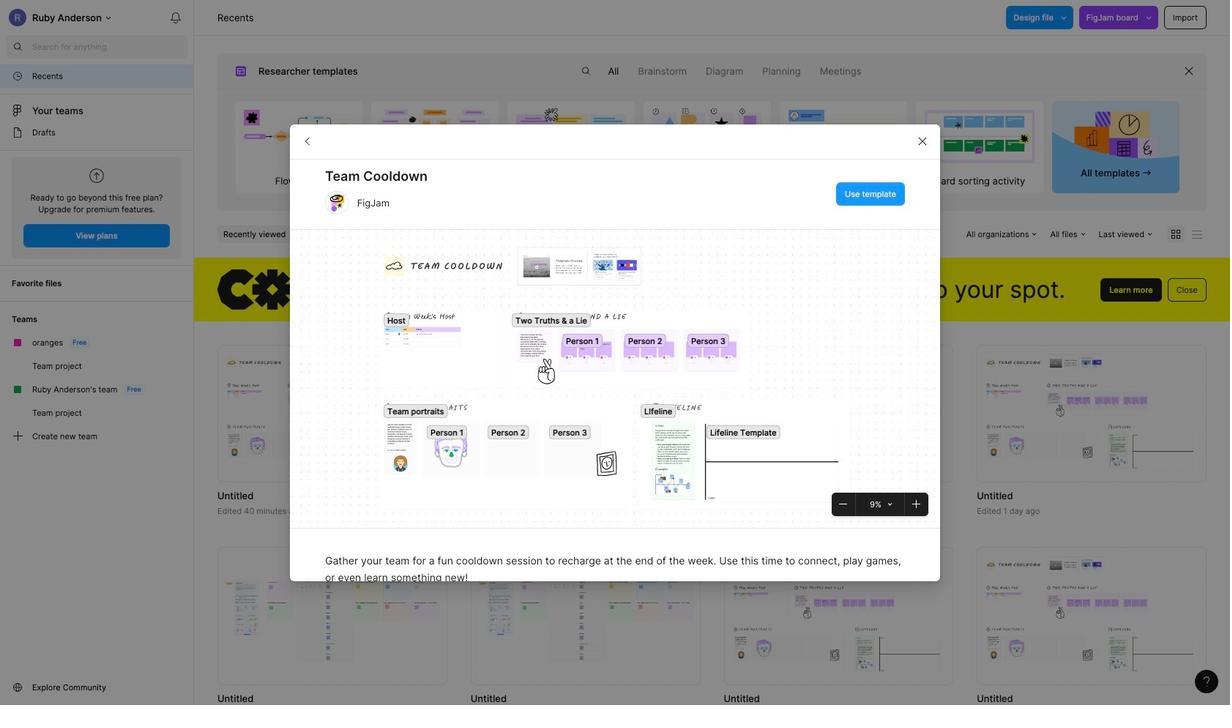 Task type: locate. For each thing, give the bounding box(es) containing it.
page 16 image
[[12, 127, 23, 138]]

quarterly brainstorm image
[[372, 101, 499, 172]]

select zoom level image
[[889, 502, 893, 507]]

search 32 image up project retrospective image
[[575, 59, 598, 83]]

dialog
[[290, 124, 941, 706]]

search 32 image up recent 16 icon
[[6, 35, 29, 59]]

community 16 image
[[12, 682, 23, 694]]

see all all templates image
[[1075, 110, 1158, 166]]

0 horizontal spatial search 32 image
[[6, 35, 29, 59]]

card sorting activity image
[[917, 101, 1044, 172]]

1 horizontal spatial search 32 image
[[575, 59, 598, 83]]

user interview image
[[781, 101, 908, 172]]

bell 32 image
[[164, 6, 188, 29]]

search 32 image
[[6, 35, 29, 59], [575, 59, 598, 83]]

1 vertical spatial search 32 image
[[575, 59, 598, 83]]

0 vertical spatial search 32 image
[[6, 35, 29, 59]]

file thumbnail image
[[225, 354, 440, 474], [478, 354, 694, 474], [732, 354, 947, 474], [985, 354, 1200, 474], [732, 557, 947, 676], [985, 557, 1200, 676], [225, 571, 440, 662], [478, 571, 694, 662]]



Task type: vqa. For each thing, say whether or not it's contained in the screenshot.
Select zoom level "icon"
yes



Task type: describe. For each thing, give the bounding box(es) containing it.
Search for anything text field
[[32, 41, 188, 53]]

flow chart image
[[235, 101, 362, 172]]

brainstorm crazy 8s image
[[644, 101, 771, 172]]

recent 16 image
[[12, 70, 23, 82]]

project retrospective image
[[508, 101, 635, 172]]



